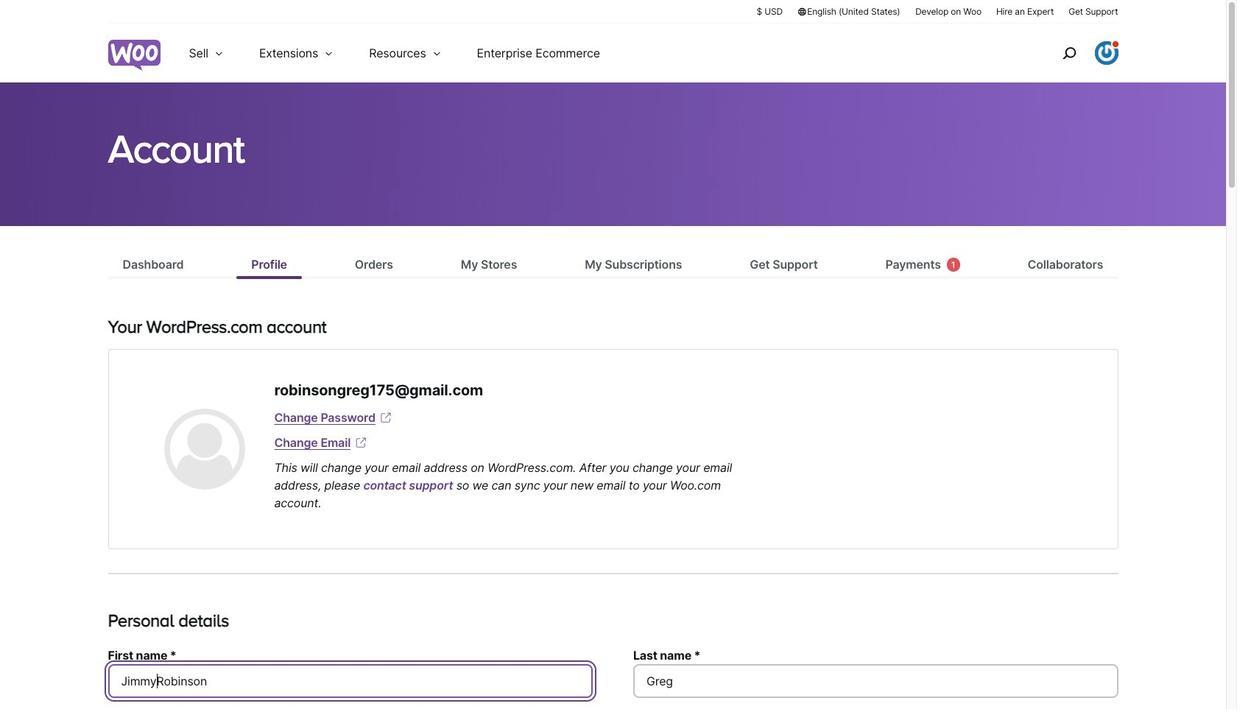 Task type: locate. For each thing, give the bounding box(es) containing it.
None text field
[[108, 664, 593, 698], [634, 664, 1119, 698], [108, 664, 593, 698], [634, 664, 1119, 698]]

search image
[[1058, 41, 1081, 65]]

external link image
[[379, 410, 393, 425]]

gravatar image image
[[164, 409, 245, 490]]

open account menu image
[[1095, 41, 1119, 65]]



Task type: describe. For each thing, give the bounding box(es) containing it.
external link image
[[354, 435, 368, 450]]

service navigation menu element
[[1031, 29, 1119, 77]]



